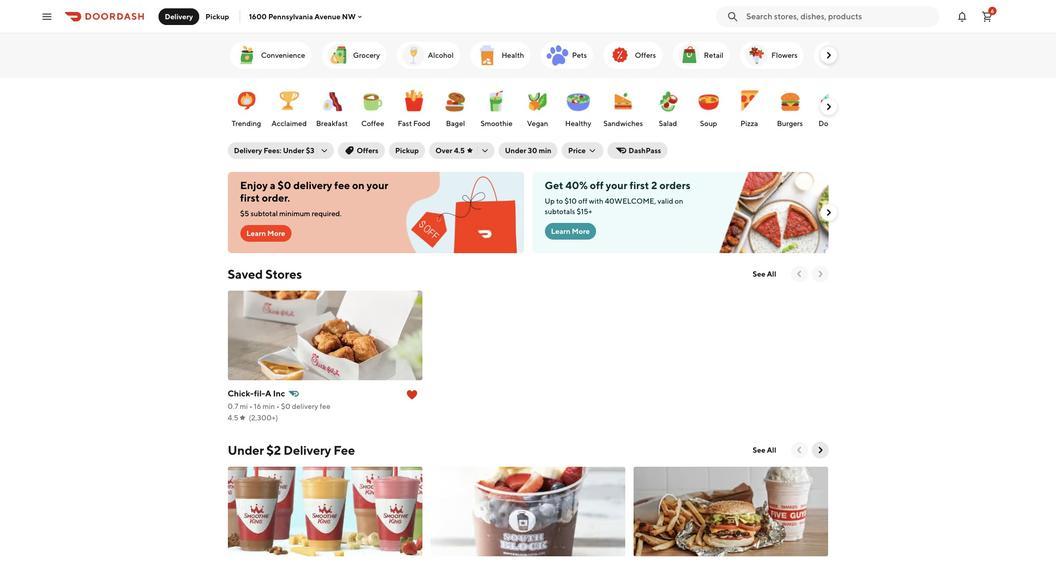 Task type: vqa. For each thing, say whether or not it's contained in the screenshot.
40WELCOME,
yes



Task type: locate. For each thing, give the bounding box(es) containing it.
learn for get 40% off your first 2 orders
[[551, 227, 571, 236]]

on
[[352, 179, 365, 191], [675, 197, 684, 206]]

fast
[[398, 119, 412, 128]]

fee inside enjoy a $0 delivery fee on your first order.
[[334, 179, 350, 191]]

more for 40%
[[572, 227, 590, 236]]

min inside under 30 min button
[[539, 147, 552, 155]]

2 see from the top
[[753, 447, 766, 455]]

1 vertical spatial on
[[675, 197, 684, 206]]

learn more button down subtotals
[[545, 223, 596, 240]]

1 vertical spatial delivery
[[234, 147, 262, 155]]

0 horizontal spatial offers
[[357, 147, 379, 155]]

1 horizontal spatial first
[[630, 179, 649, 191]]

1 horizontal spatial under
[[283, 147, 304, 155]]

• left 16
[[249, 403, 253, 411]]

all for saved stores
[[767, 270, 777, 279]]

2 vertical spatial delivery
[[284, 443, 331, 458]]

your up 40welcome,
[[606, 179, 628, 191]]

1 horizontal spatial learn more
[[551, 227, 590, 236]]

0 horizontal spatial pickup
[[206, 12, 229, 21]]

on down offers button
[[352, 179, 365, 191]]

0 horizontal spatial learn more
[[247, 230, 285, 238]]

under for under 30 min
[[505, 147, 527, 155]]

0 vertical spatial min
[[539, 147, 552, 155]]

1 see all from the top
[[753, 270, 777, 279]]

min
[[539, 147, 552, 155], [263, 403, 275, 411]]

pickup
[[206, 12, 229, 21], [395, 147, 419, 155]]

0 vertical spatial see all link
[[747, 266, 783, 283]]

delivery for delivery
[[165, 12, 193, 21]]

under
[[283, 147, 304, 155], [505, 147, 527, 155], [228, 443, 264, 458]]

salad
[[659, 119, 677, 128]]

0 horizontal spatial pickup button
[[199, 8, 236, 25]]

more for a
[[267, 230, 285, 238]]

a
[[270, 179, 276, 191]]

open menu image
[[41, 10, 53, 23]]

convenience image
[[234, 43, 259, 68]]

fee right $​0
[[320, 403, 331, 411]]

0 vertical spatial fee
[[334, 179, 350, 191]]

1600
[[249, 12, 267, 21]]

0.7 mi • 16 min • $​0 delivery fee
[[228, 403, 331, 411]]

1 vertical spatial fee
[[320, 403, 331, 411]]

0 vertical spatial on
[[352, 179, 365, 191]]

1 vertical spatial see all
[[753, 447, 777, 455]]

1 vertical spatial all
[[767, 447, 777, 455]]

offers down coffee
[[357, 147, 379, 155]]

1600 pennsylvania avenue nw button
[[249, 12, 364, 21]]

1 horizontal spatial learn more button
[[545, 223, 596, 240]]

price button
[[562, 142, 604, 159]]

0 horizontal spatial •
[[249, 403, 253, 411]]

2 all from the top
[[767, 447, 777, 455]]

1 vertical spatial off
[[579, 197, 588, 206]]

0 vertical spatial offers
[[635, 51, 656, 59]]

0 vertical spatial pickup button
[[199, 8, 236, 25]]

pickup button
[[199, 8, 236, 25], [389, 142, 425, 159]]

more
[[572, 227, 590, 236], [267, 230, 285, 238]]

1 horizontal spatial offers
[[635, 51, 656, 59]]

min right 16
[[263, 403, 275, 411]]

1 horizontal spatial pickup button
[[389, 142, 425, 159]]

all left previous button of carousel image
[[767, 270, 777, 279]]

0 vertical spatial see
[[753, 270, 766, 279]]

see all link left previous button of carousel icon
[[747, 442, 783, 459]]

alcohol image
[[401, 43, 426, 68]]

2 • from the left
[[277, 403, 280, 411]]

2 see all from the top
[[753, 447, 777, 455]]

1 horizontal spatial fee
[[334, 179, 350, 191]]

bagel
[[446, 119, 465, 128]]

chick-
[[228, 389, 254, 399]]

2
[[652, 179, 658, 191]]

pickup button left 1600
[[199, 8, 236, 25]]

1 vertical spatial 4.5
[[228, 414, 238, 423]]

0 vertical spatial off
[[590, 179, 604, 191]]

learn for enjoy a $0 delivery fee on your first order.
[[247, 230, 266, 238]]

under inside under $2 delivery fee link
[[228, 443, 264, 458]]

1 vertical spatial pickup button
[[389, 142, 425, 159]]

1 horizontal spatial delivery
[[234, 147, 262, 155]]

offers
[[635, 51, 656, 59], [357, 147, 379, 155]]

1 horizontal spatial off
[[590, 179, 604, 191]]

chick-fil-a inc
[[228, 389, 285, 399]]

over 4.5
[[436, 147, 465, 155]]

first down enjoy
[[240, 192, 260, 204]]

more down subtotal
[[267, 230, 285, 238]]

see all left previous button of carousel icon
[[753, 447, 777, 455]]

fee up required.
[[334, 179, 350, 191]]

1 vertical spatial first
[[240, 192, 260, 204]]

grocery link
[[322, 42, 386, 69]]

fee
[[334, 179, 350, 191], [320, 403, 331, 411]]

under inside under 30 min button
[[505, 147, 527, 155]]

$15+
[[577, 208, 592, 216]]

fil-
[[254, 389, 265, 399]]

alcohol link
[[397, 42, 460, 69]]

over 4.5 button
[[429, 142, 495, 159]]

delivery for delivery fees: under $3
[[234, 147, 262, 155]]

minimum
[[279, 210, 310, 218]]

pickup button down fast
[[389, 142, 425, 159]]

4.5 right over
[[454, 147, 465, 155]]

under left $3
[[283, 147, 304, 155]]

min right 30
[[539, 147, 552, 155]]

1 your from the left
[[367, 179, 389, 191]]

0 horizontal spatial fee
[[320, 403, 331, 411]]

0 vertical spatial see all
[[753, 270, 777, 279]]

your down offers button
[[367, 179, 389, 191]]

1 vertical spatial min
[[263, 403, 275, 411]]

learn more button down subtotal
[[240, 225, 292, 242]]

mi
[[240, 403, 248, 411]]

1 see all link from the top
[[747, 266, 783, 283]]

0 vertical spatial delivery
[[294, 179, 332, 191]]

under left 30
[[505, 147, 527, 155]]

• left $​0
[[277, 403, 280, 411]]

more down the $15+
[[572, 227, 590, 236]]

dashpass
[[629, 147, 661, 155]]

next button of carousel image
[[824, 50, 834, 61], [824, 102, 834, 112], [815, 269, 826, 280], [815, 446, 826, 456]]

learn more for 40%
[[551, 227, 590, 236]]

0 vertical spatial first
[[630, 179, 649, 191]]

•
[[249, 403, 253, 411], [277, 403, 280, 411]]

0 vertical spatial 4.5
[[454, 147, 465, 155]]

1 horizontal spatial •
[[277, 403, 280, 411]]

2 horizontal spatial under
[[505, 147, 527, 155]]

$0
[[278, 179, 291, 191]]

see all
[[753, 270, 777, 279], [753, 447, 777, 455]]

a
[[265, 389, 271, 399]]

delivery right $​0
[[292, 403, 318, 411]]

1 horizontal spatial pickup
[[395, 147, 419, 155]]

1 see from the top
[[753, 270, 766, 279]]

0 vertical spatial all
[[767, 270, 777, 279]]

see all left previous button of carousel image
[[753, 270, 777, 279]]

next button of carousel image up donuts
[[824, 102, 834, 112]]

1 horizontal spatial more
[[572, 227, 590, 236]]

learn more down subtotals
[[551, 227, 590, 236]]

1 vertical spatial offers
[[357, 147, 379, 155]]

pickup right delivery button at the top left
[[206, 12, 229, 21]]

previous button of carousel image
[[794, 269, 805, 280]]

retail
[[704, 51, 724, 59]]

4.5 down 0.7
[[228, 414, 238, 423]]

1 vertical spatial see
[[753, 447, 766, 455]]

grocery image
[[326, 43, 351, 68]]

learn down subtotals
[[551, 227, 571, 236]]

0 horizontal spatial learn
[[247, 230, 266, 238]]

2 your from the left
[[606, 179, 628, 191]]

1 horizontal spatial on
[[675, 197, 684, 206]]

1 horizontal spatial min
[[539, 147, 552, 155]]

see left previous button of carousel image
[[753, 270, 766, 279]]

on right 'valid'
[[675, 197, 684, 206]]

1 horizontal spatial your
[[606, 179, 628, 191]]

see all link
[[747, 266, 783, 283], [747, 442, 783, 459]]

2 horizontal spatial delivery
[[284, 443, 331, 458]]

see all link left previous button of carousel image
[[747, 266, 783, 283]]

delivery fees: under $3
[[234, 147, 315, 155]]

your inside enjoy a $0 delivery fee on your first order.
[[367, 179, 389, 191]]

$5 subtotal minimum required.
[[240, 210, 342, 218]]

0 horizontal spatial more
[[267, 230, 285, 238]]

1 vertical spatial pickup
[[395, 147, 419, 155]]

under for under $2 delivery fee
[[228, 443, 264, 458]]

first left the 2
[[630, 179, 649, 191]]

0 vertical spatial pickup
[[206, 12, 229, 21]]

first
[[630, 179, 649, 191], [240, 192, 260, 204]]

off up the $15+
[[579, 197, 588, 206]]

off up with
[[590, 179, 604, 191]]

delivery
[[165, 12, 193, 21], [234, 147, 262, 155], [284, 443, 331, 458]]

1 vertical spatial see all link
[[747, 442, 783, 459]]

orders
[[660, 179, 691, 191]]

2 see all link from the top
[[747, 442, 783, 459]]

$3
[[306, 147, 315, 155]]

learn down subtotal
[[247, 230, 266, 238]]

acclaimed link
[[269, 83, 309, 131]]

0 horizontal spatial first
[[240, 192, 260, 204]]

pets image
[[545, 43, 570, 68]]

0 horizontal spatial off
[[579, 197, 588, 206]]

see left previous button of carousel icon
[[753, 447, 766, 455]]

trending
[[232, 119, 261, 128]]

offers link
[[604, 42, 663, 69]]

0 horizontal spatial your
[[367, 179, 389, 191]]

delivery inside button
[[165, 12, 193, 21]]

under left $2
[[228, 443, 264, 458]]

delivery
[[294, 179, 332, 191], [292, 403, 318, 411]]

health link
[[471, 42, 531, 69]]

0 horizontal spatial 4.5
[[228, 414, 238, 423]]

1 horizontal spatial 4.5
[[454, 147, 465, 155]]

0 horizontal spatial delivery
[[165, 12, 193, 21]]

off
[[590, 179, 604, 191], [579, 197, 588, 206]]

0 vertical spatial delivery
[[165, 12, 193, 21]]

0 horizontal spatial under
[[228, 443, 264, 458]]

learn more button
[[545, 223, 596, 240], [240, 225, 292, 242]]

30
[[528, 147, 537, 155]]

delivery inside enjoy a $0 delivery fee on your first order.
[[294, 179, 332, 191]]

1 all from the top
[[767, 270, 777, 279]]

0 horizontal spatial learn more button
[[240, 225, 292, 242]]

burgers
[[777, 119, 803, 128]]

flowers
[[772, 51, 798, 59]]

see
[[753, 270, 766, 279], [753, 447, 766, 455]]

offers button
[[338, 142, 385, 159]]

your
[[367, 179, 389, 191], [606, 179, 628, 191]]

offers right offers 'icon'
[[635, 51, 656, 59]]

1 horizontal spatial learn
[[551, 227, 571, 236]]

pickup down fast
[[395, 147, 419, 155]]

see all link for under $2 delivery fee
[[747, 442, 783, 459]]

delivery right $0
[[294, 179, 332, 191]]

retail image
[[677, 43, 702, 68]]

all
[[767, 270, 777, 279], [767, 447, 777, 455]]

4.5
[[454, 147, 465, 155], [228, 414, 238, 423]]

stores
[[265, 267, 302, 282]]

0 horizontal spatial on
[[352, 179, 365, 191]]

previous button of carousel image
[[794, 446, 805, 456]]

soup
[[700, 119, 718, 128]]

learn more down subtotal
[[247, 230, 285, 238]]

all left previous button of carousel icon
[[767, 447, 777, 455]]

all for under $2 delivery fee
[[767, 447, 777, 455]]



Task type: describe. For each thing, give the bounding box(es) containing it.
pets
[[572, 51, 587, 59]]

learn more for a
[[247, 230, 285, 238]]

dashpass button
[[608, 142, 668, 159]]

6
[[991, 8, 994, 14]]

food
[[413, 119, 431, 128]]

enjoy
[[240, 179, 268, 191]]

pizza
[[741, 119, 758, 128]]

sandwiches
[[604, 119, 643, 128]]

16
[[254, 403, 261, 411]]

pets link
[[541, 42, 593, 69]]

convenience link
[[230, 42, 312, 69]]

under 30 min button
[[499, 142, 558, 159]]

6 button
[[977, 6, 998, 27]]

40welcome,
[[605, 197, 656, 206]]

convenience
[[261, 51, 305, 59]]

retail link
[[673, 42, 730, 69]]

next button of carousel image down store search: begin typing to search for stores available on doordash text field
[[824, 50, 834, 61]]

see for under $2 delivery fee
[[753, 447, 766, 455]]

offers inside offers button
[[357, 147, 379, 155]]

saved stores
[[228, 267, 302, 282]]

click to remove this store from your saved list image
[[406, 389, 418, 402]]

learn more button for 40%
[[545, 223, 596, 240]]

enjoy a $0 delivery fee on your first order.
[[240, 179, 389, 204]]

$2
[[267, 443, 281, 458]]

catering image
[[819, 43, 844, 68]]

with
[[589, 197, 604, 206]]

health
[[502, 51, 524, 59]]

$5
[[240, 210, 249, 218]]

0.7
[[228, 403, 238, 411]]

flowers link
[[740, 42, 804, 69]]

fast food
[[398, 119, 431, 128]]

order.
[[262, 192, 290, 204]]

alcohol
[[428, 51, 454, 59]]

on inside up to $10 off with 40welcome, valid on subtotals $15+
[[675, 197, 684, 206]]

on inside enjoy a $0 delivery fee on your first order.
[[352, 179, 365, 191]]

next button of carousel image
[[824, 208, 834, 218]]

learn more button for a
[[240, 225, 292, 242]]

offers inside offers link
[[635, 51, 656, 59]]

off inside up to $10 off with 40welcome, valid on subtotals $15+
[[579, 197, 588, 206]]

up
[[545, 197, 555, 206]]

40%
[[566, 179, 588, 191]]

notification bell image
[[956, 10, 969, 23]]

grocery
[[353, 51, 380, 59]]

1 • from the left
[[249, 403, 253, 411]]

over
[[436, 147, 453, 155]]

nw
[[342, 12, 356, 21]]

0 horizontal spatial min
[[263, 403, 275, 411]]

trending link
[[229, 83, 264, 131]]

inc
[[273, 389, 285, 399]]

1600 pennsylvania avenue nw
[[249, 12, 356, 21]]

healthy
[[565, 119, 592, 128]]

health image
[[475, 43, 500, 68]]

fees:
[[264, 147, 282, 155]]

saved stores link
[[228, 266, 302, 283]]

offers image
[[608, 43, 633, 68]]

donuts
[[819, 119, 843, 128]]

Store search: begin typing to search for stores available on DoorDash text field
[[747, 11, 933, 22]]

next button of carousel image right previous button of carousel image
[[815, 269, 826, 280]]

smoothie
[[481, 119, 513, 128]]

up to $10 off with 40welcome, valid on subtotals $15+
[[545, 197, 684, 216]]

pickup for the rightmost 'pickup' button
[[395, 147, 419, 155]]

under $2 delivery fee
[[228, 443, 355, 458]]

subtotals
[[545, 208, 575, 216]]

acclaimed
[[272, 119, 307, 128]]

get
[[545, 179, 564, 191]]

valid
[[658, 197, 674, 206]]

see all for under $2 delivery fee
[[753, 447, 777, 455]]

under 30 min
[[505, 147, 552, 155]]

see all link for saved stores
[[747, 266, 783, 283]]

first inside enjoy a $0 delivery fee on your first order.
[[240, 192, 260, 204]]

see for saved stores
[[753, 270, 766, 279]]

required.
[[312, 210, 342, 218]]

pennsylvania
[[268, 12, 313, 21]]

saved
[[228, 267, 263, 282]]

coffee
[[361, 119, 384, 128]]

avenue
[[315, 12, 341, 21]]

vegan
[[527, 119, 548, 128]]

breakfast
[[316, 119, 348, 128]]

see all for saved stores
[[753, 270, 777, 279]]

delivery button
[[159, 8, 199, 25]]

subtotal
[[251, 210, 278, 218]]

1 vertical spatial delivery
[[292, 403, 318, 411]]

flowers image
[[745, 43, 770, 68]]

under $2 delivery fee link
[[228, 442, 355, 459]]

price
[[568, 147, 586, 155]]

to
[[556, 197, 563, 206]]

next button of carousel image right previous button of carousel icon
[[815, 446, 826, 456]]

1 items, open order cart image
[[981, 10, 994, 23]]

fee
[[334, 443, 355, 458]]

$​0
[[281, 403, 291, 411]]

(2,300+)
[[249, 414, 278, 423]]

$10
[[565, 197, 577, 206]]

get 40% off your first 2 orders
[[545, 179, 691, 191]]

pickup for left 'pickup' button
[[206, 12, 229, 21]]

4.5 inside button
[[454, 147, 465, 155]]



